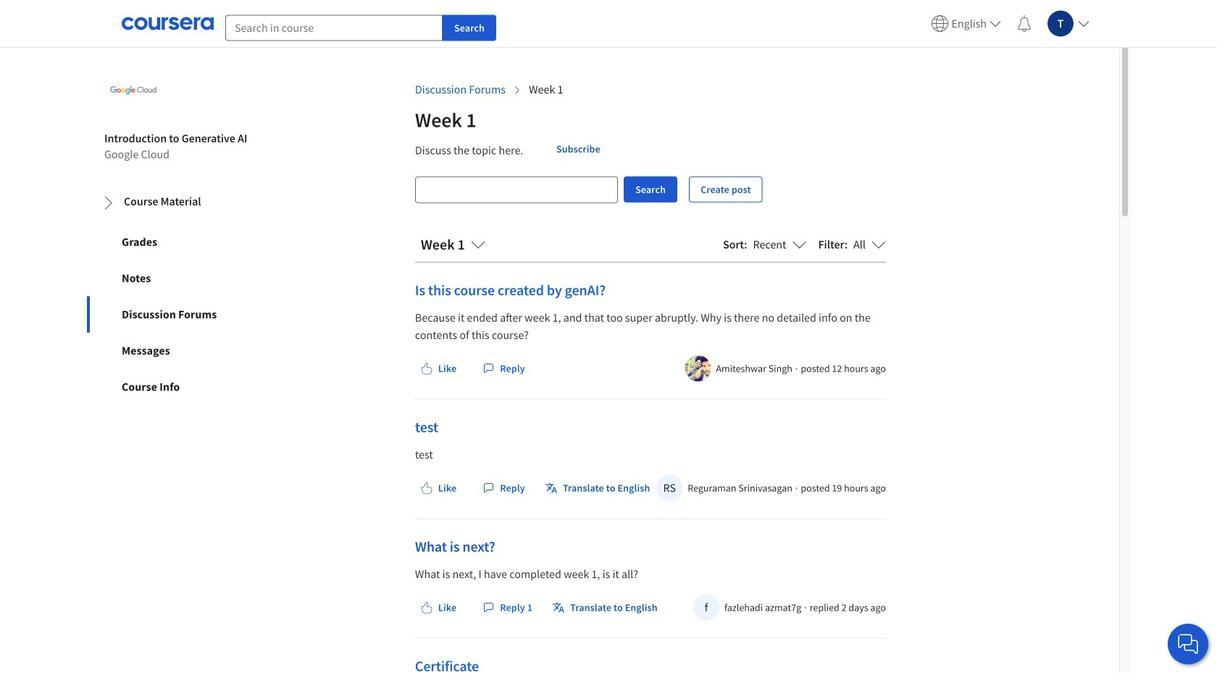 Task type: vqa. For each thing, say whether or not it's contained in the screenshot.
first Business
no



Task type: locate. For each thing, give the bounding box(es) containing it.
google cloud image
[[104, 61, 162, 119]]

coursera image
[[122, 12, 214, 35]]

amiteshwar singh avatar image
[[685, 355, 711, 381]]

Search in course text field
[[225, 15, 443, 41]]

help center image
[[1180, 635, 1197, 653]]



Task type: describe. For each thing, give the bounding box(es) containing it.
Search Input field
[[416, 177, 617, 202]]



